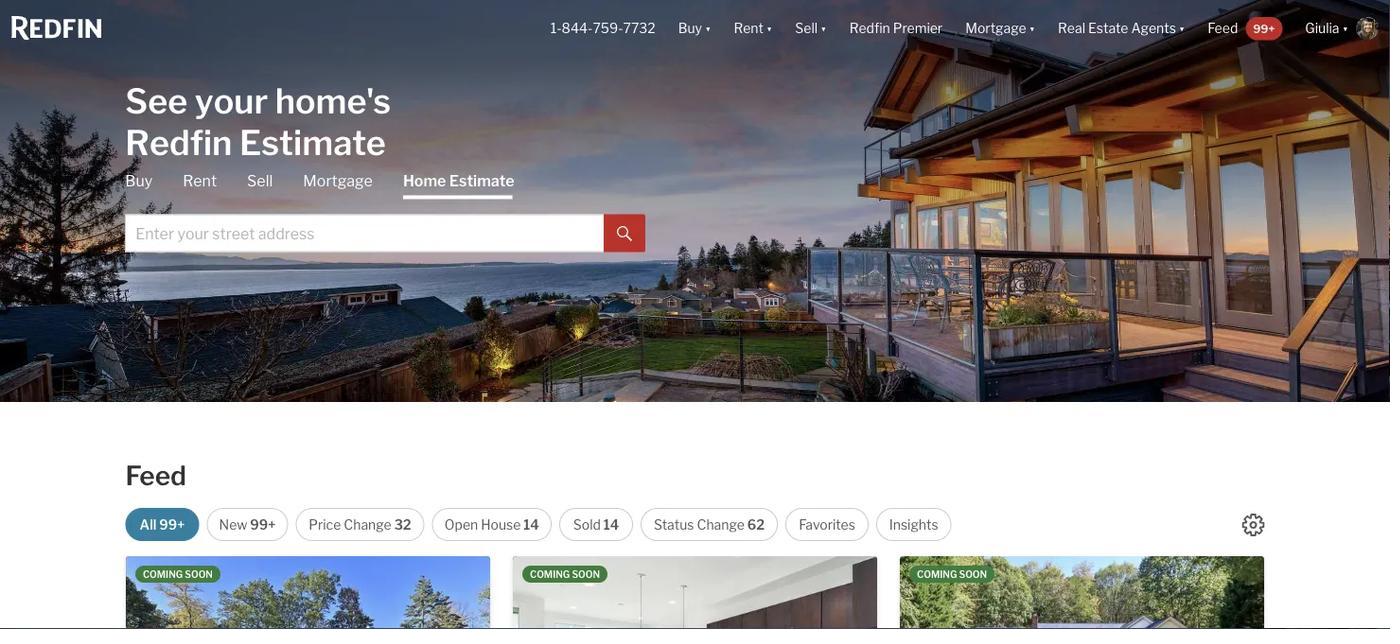 Task type: locate. For each thing, give the bounding box(es) containing it.
photo of 1133 n hope st #17, philadelphia, pa 19123 image
[[513, 557, 877, 629], [877, 557, 1242, 629]]

1-844-759-7732 link
[[551, 20, 656, 36]]

real
[[1058, 20, 1086, 36]]

99+ right the new
[[250, 517, 276, 533]]

sell
[[795, 20, 818, 36], [247, 172, 273, 190]]

real estate agents ▾ button
[[1047, 0, 1197, 57]]

sell inside tab list
[[247, 172, 273, 190]]

rent inside rent ▾ dropdown button
[[734, 20, 764, 36]]

photo of 12429 bentcreek ln, matthews, nc 28105 image
[[900, 557, 1265, 629], [1265, 557, 1390, 629]]

buy for buy
[[125, 172, 153, 190]]

32
[[394, 517, 411, 533]]

soon for first photo of 12429 bentcreek ln, matthews, nc 28105
[[959, 569, 987, 580]]

sell inside dropdown button
[[795, 20, 818, 36]]

0 vertical spatial sell
[[795, 20, 818, 36]]

1 horizontal spatial 99+
[[250, 517, 276, 533]]

estimate inside tab list
[[449, 172, 514, 190]]

coming down insights option
[[917, 569, 957, 580]]

▾ right the agents
[[1179, 20, 1185, 36]]

62
[[748, 517, 765, 533]]

rent inside tab list
[[183, 172, 217, 190]]

1 horizontal spatial rent
[[734, 20, 764, 36]]

estate
[[1089, 20, 1129, 36]]

home estimate
[[403, 172, 514, 190]]

1 horizontal spatial mortgage
[[966, 20, 1027, 36]]

tab list
[[125, 171, 646, 252]]

home's
[[275, 80, 391, 122]]

feed up all 99+
[[125, 460, 187, 492]]

1 ▾ from the left
[[705, 20, 711, 36]]

2 horizontal spatial coming soon
[[917, 569, 987, 580]]

coming soon down "sold"
[[530, 569, 600, 580]]

mortgage ▾
[[966, 20, 1036, 36]]

feed
[[1208, 20, 1238, 36], [125, 460, 187, 492]]

mortgage inside dropdown button
[[966, 20, 1027, 36]]

change left the 32
[[344, 517, 392, 533]]

2 change from the left
[[697, 517, 745, 533]]

buy link
[[125, 171, 153, 192]]

▾ left "user photo"
[[1343, 20, 1349, 36]]

4 ▾ from the left
[[1029, 20, 1036, 36]]

1-
[[551, 20, 562, 36]]

rent ▾ button
[[734, 0, 773, 57]]

sell for sell ▾
[[795, 20, 818, 36]]

change left 62
[[697, 517, 745, 533]]

home
[[403, 172, 446, 190]]

mortgage for mortgage ▾
[[966, 20, 1027, 36]]

14
[[524, 517, 539, 533], [604, 517, 619, 533]]

0 horizontal spatial coming
[[143, 569, 183, 580]]

mortgage link
[[303, 171, 373, 192]]

coming down all 'radio'
[[143, 569, 183, 580]]

2 horizontal spatial soon
[[959, 569, 987, 580]]

coming soon for second photo of 1133 n hope st #17, philadelphia, pa 19123 from the right
[[530, 569, 600, 580]]

redfin premier
[[850, 20, 943, 36]]

2 horizontal spatial coming
[[917, 569, 957, 580]]

2 horizontal spatial 99+
[[1253, 22, 1275, 35]]

status change 62
[[654, 517, 765, 533]]

2 soon from the left
[[572, 569, 600, 580]]

mortgage left real in the right top of the page
[[966, 20, 1027, 36]]

14 right house
[[524, 517, 539, 533]]

buy left rent link
[[125, 172, 153, 190]]

mortgage for mortgage
[[303, 172, 373, 190]]

photo of 123 pomona rd, pomona, ny 10970 image
[[126, 557, 490, 629], [490, 557, 855, 629]]

0 horizontal spatial 14
[[524, 517, 539, 533]]

1 horizontal spatial coming soon
[[530, 569, 600, 580]]

0 vertical spatial rent
[[734, 20, 764, 36]]

sold
[[573, 517, 601, 533]]

1 vertical spatial rent
[[183, 172, 217, 190]]

estimate up mortgage link
[[239, 122, 386, 163]]

mortgage inside tab list
[[303, 172, 373, 190]]

mortgage ▾ button
[[954, 0, 1047, 57]]

2 coming soon from the left
[[530, 569, 600, 580]]

▾ for sell ▾
[[821, 20, 827, 36]]

real estate agents ▾
[[1058, 20, 1185, 36]]

All radio
[[125, 508, 199, 541]]

0 horizontal spatial soon
[[185, 569, 213, 580]]

buy inside tab list
[[125, 172, 153, 190]]

3 coming soon from the left
[[917, 569, 987, 580]]

0 vertical spatial buy
[[678, 20, 702, 36]]

photo of 123 pomona rd, pomona, ny 10970 image down status
[[490, 557, 855, 629]]

estimate
[[239, 122, 386, 163], [449, 172, 514, 190]]

1 vertical spatial redfin
[[125, 122, 232, 163]]

2 ▾ from the left
[[767, 20, 773, 36]]

99+
[[1253, 22, 1275, 35], [159, 517, 185, 533], [250, 517, 276, 533]]

99+ left giulia
[[1253, 22, 1275, 35]]

0 horizontal spatial buy
[[125, 172, 153, 190]]

sell ▾ button
[[795, 0, 827, 57]]

0 horizontal spatial coming soon
[[143, 569, 213, 580]]

0 horizontal spatial estimate
[[239, 122, 386, 163]]

mortgage ▾ button
[[966, 0, 1036, 57]]

14 inside sold radio
[[604, 517, 619, 533]]

14 right "sold"
[[604, 517, 619, 533]]

feed right the agents
[[1208, 20, 1238, 36]]

2 14 from the left
[[604, 517, 619, 533]]

1 horizontal spatial buy
[[678, 20, 702, 36]]

0 vertical spatial estimate
[[239, 122, 386, 163]]

1 horizontal spatial 14
[[604, 517, 619, 533]]

1 horizontal spatial sell
[[795, 20, 818, 36]]

1 14 from the left
[[524, 517, 539, 533]]

status
[[654, 517, 694, 533]]

redfin up rent link
[[125, 122, 232, 163]]

1 horizontal spatial estimate
[[449, 172, 514, 190]]

1 vertical spatial mortgage
[[303, 172, 373, 190]]

redfin inside see your home's redfin estimate
[[125, 122, 232, 163]]

1 vertical spatial feed
[[125, 460, 187, 492]]

1 horizontal spatial change
[[697, 517, 745, 533]]

buy inside dropdown button
[[678, 20, 702, 36]]

new
[[219, 517, 247, 533]]

0 horizontal spatial change
[[344, 517, 392, 533]]

99+ inside new radio
[[250, 517, 276, 533]]

user photo image
[[1356, 17, 1379, 40]]

Status Change radio
[[641, 508, 778, 541]]

1 vertical spatial estimate
[[449, 172, 514, 190]]

1 coming soon from the left
[[143, 569, 213, 580]]

redfin
[[850, 20, 890, 36], [125, 122, 232, 163]]

1 change from the left
[[344, 517, 392, 533]]

redfin left premier
[[850, 20, 890, 36]]

0 horizontal spatial sell
[[247, 172, 273, 190]]

change for 32
[[344, 517, 392, 533]]

99+ right all
[[159, 517, 185, 533]]

0 vertical spatial feed
[[1208, 20, 1238, 36]]

see your home's redfin estimate
[[125, 80, 391, 163]]

▾ right rent ▾
[[821, 20, 827, 36]]

▾ for mortgage ▾
[[1029, 20, 1036, 36]]

coming soon down insights option
[[917, 569, 987, 580]]

sell for sell
[[247, 172, 273, 190]]

▾ left sell ▾
[[767, 20, 773, 36]]

1 horizontal spatial redfin
[[850, 20, 890, 36]]

giulia
[[1306, 20, 1340, 36]]

2 photo of 123 pomona rd, pomona, ny 10970 image from the left
[[490, 557, 855, 629]]

0 vertical spatial mortgage
[[966, 20, 1027, 36]]

buy
[[678, 20, 702, 36], [125, 172, 153, 190]]

0 vertical spatial redfin
[[850, 20, 890, 36]]

5 ▾ from the left
[[1179, 20, 1185, 36]]

rent
[[734, 20, 764, 36], [183, 172, 217, 190]]

buy ▾ button
[[667, 0, 723, 57]]

agents
[[1132, 20, 1176, 36]]

buy right 7732
[[678, 20, 702, 36]]

soon
[[185, 569, 213, 580], [572, 569, 600, 580], [959, 569, 987, 580]]

estimate right the home at the left top
[[449, 172, 514, 190]]

6 ▾ from the left
[[1343, 20, 1349, 36]]

favorites
[[799, 517, 856, 533]]

mortgage up enter your street address search box on the left top
[[303, 172, 373, 190]]

1 photo of 1133 n hope st #17, philadelphia, pa 19123 image from the left
[[513, 557, 877, 629]]

99+ inside all 'radio'
[[159, 517, 185, 533]]

0 horizontal spatial rent
[[183, 172, 217, 190]]

3 ▾ from the left
[[821, 20, 827, 36]]

14 inside open house option
[[524, 517, 539, 533]]

2 photo of 12429 bentcreek ln, matthews, nc 28105 image from the left
[[1265, 557, 1390, 629]]

rent left the sell link
[[183, 172, 217, 190]]

0 horizontal spatial mortgage
[[303, 172, 373, 190]]

tab list containing buy
[[125, 171, 646, 252]]

1 soon from the left
[[185, 569, 213, 580]]

1 horizontal spatial soon
[[572, 569, 600, 580]]

0 horizontal spatial 99+
[[159, 517, 185, 533]]

coming soon down all 'radio'
[[143, 569, 213, 580]]

redfin inside button
[[850, 20, 890, 36]]

change for 62
[[697, 517, 745, 533]]

coming down sold radio
[[530, 569, 570, 580]]

new 99+
[[219, 517, 276, 533]]

▾ left rent ▾
[[705, 20, 711, 36]]

coming soon for first photo of 12429 bentcreek ln, matthews, nc 28105
[[917, 569, 987, 580]]

0 horizontal spatial redfin
[[125, 122, 232, 163]]

▾ for giulia ▾
[[1343, 20, 1349, 36]]

1 horizontal spatial coming
[[530, 569, 570, 580]]

sell down see your home's redfin estimate
[[247, 172, 273, 190]]

change
[[344, 517, 392, 533], [697, 517, 745, 533]]

mortgage
[[966, 20, 1027, 36], [303, 172, 373, 190]]

Insights radio
[[876, 508, 952, 541]]

sell right rent ▾
[[795, 20, 818, 36]]

estimate inside see your home's redfin estimate
[[239, 122, 386, 163]]

▾ left real in the right top of the page
[[1029, 20, 1036, 36]]

submit search image
[[617, 226, 632, 242]]

1 vertical spatial buy
[[125, 172, 153, 190]]

coming
[[143, 569, 183, 580], [530, 569, 570, 580], [917, 569, 957, 580]]

option group
[[125, 508, 952, 541]]

buy ▾ button
[[678, 0, 711, 57]]

insights
[[889, 517, 939, 533]]

1 vertical spatial sell
[[247, 172, 273, 190]]

3 soon from the left
[[959, 569, 987, 580]]

photo of 123 pomona rd, pomona, ny 10970 image down price
[[126, 557, 490, 629]]

coming soon
[[143, 569, 213, 580], [530, 569, 600, 580], [917, 569, 987, 580]]

▾
[[705, 20, 711, 36], [767, 20, 773, 36], [821, 20, 827, 36], [1029, 20, 1036, 36], [1179, 20, 1185, 36], [1343, 20, 1349, 36]]

rent ▾ button
[[723, 0, 784, 57]]

3 coming from the left
[[917, 569, 957, 580]]

rent right buy ▾
[[734, 20, 764, 36]]

844-
[[562, 20, 593, 36]]



Task type: describe. For each thing, give the bounding box(es) containing it.
open house 14
[[445, 517, 539, 533]]

1 photo of 12429 bentcreek ln, matthews, nc 28105 image from the left
[[900, 557, 1265, 629]]

price
[[309, 517, 341, 533]]

house
[[481, 517, 521, 533]]

rent for rent
[[183, 172, 217, 190]]

giulia ▾
[[1306, 20, 1349, 36]]

premier
[[893, 20, 943, 36]]

rent link
[[183, 171, 217, 192]]

Enter your street address search field
[[125, 214, 604, 252]]

price change 32
[[309, 517, 411, 533]]

99+ for all 99+
[[159, 517, 185, 533]]

99+ for new 99+
[[250, 517, 276, 533]]

Favorites radio
[[786, 508, 869, 541]]

see
[[125, 80, 188, 122]]

real estate agents ▾ link
[[1058, 0, 1185, 57]]

all
[[140, 517, 157, 533]]

1 photo of 123 pomona rd, pomona, ny 10970 image from the left
[[126, 557, 490, 629]]

2 coming from the left
[[530, 569, 570, 580]]

sell ▾ button
[[784, 0, 838, 57]]

rent for rent ▾
[[734, 20, 764, 36]]

buy ▾
[[678, 20, 711, 36]]

sell ▾
[[795, 20, 827, 36]]

2 photo of 1133 n hope st #17, philadelphia, pa 19123 image from the left
[[877, 557, 1242, 629]]

7732
[[623, 20, 656, 36]]

open
[[445, 517, 478, 533]]

Price Change radio
[[296, 508, 424, 541]]

all 99+
[[140, 517, 185, 533]]

buy for buy ▾
[[678, 20, 702, 36]]

Open House radio
[[432, 508, 552, 541]]

0 horizontal spatial feed
[[125, 460, 187, 492]]

coming soon for second photo of 123 pomona rd, pomona, ny 10970 from the right
[[143, 569, 213, 580]]

option group containing all
[[125, 508, 952, 541]]

your
[[195, 80, 268, 122]]

sold 14
[[573, 517, 619, 533]]

1 horizontal spatial feed
[[1208, 20, 1238, 36]]

1 coming from the left
[[143, 569, 183, 580]]

sell link
[[247, 171, 273, 192]]

Sold radio
[[559, 508, 633, 541]]

soon for second photo of 1133 n hope st #17, philadelphia, pa 19123 from the right
[[572, 569, 600, 580]]

redfin premier button
[[838, 0, 954, 57]]

759-
[[593, 20, 623, 36]]

rent ▾
[[734, 20, 773, 36]]

1-844-759-7732
[[551, 20, 656, 36]]

▾ for rent ▾
[[767, 20, 773, 36]]

▾ for buy ▾
[[705, 20, 711, 36]]

New radio
[[207, 508, 288, 541]]

home estimate link
[[403, 171, 514, 199]]

soon for second photo of 123 pomona rd, pomona, ny 10970 from the right
[[185, 569, 213, 580]]



Task type: vqa. For each thing, say whether or not it's contained in the screenshot.
2nd From from left
no



